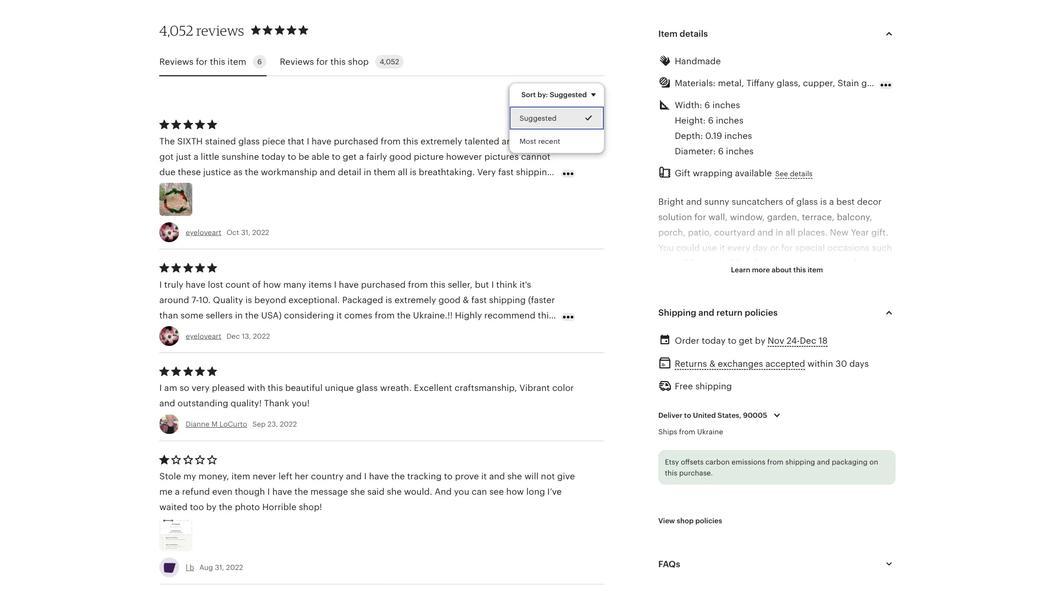 Task type: locate. For each thing, give the bounding box(es) containing it.
very inside 'i am so very pleased with this beautiful unique glass wreath.  excellent craftsmanship, vibrant color and outstanding quality!  thank you!'
[[192, 384, 210, 394]]

0 vertical spatial about
[[772, 266, 792, 274]]

and
[[320, 167, 336, 177], [311, 183, 327, 192], [687, 197, 703, 207], [758, 228, 774, 238], [714, 259, 730, 269], [699, 308, 715, 318], [159, 399, 175, 409], [818, 459, 831, 467], [346, 472, 362, 482], [490, 472, 505, 482], [723, 490, 739, 500], [754, 536, 769, 546]]

fast inside the sixth stained glass piece that i have purchased from this extremely talented artist! i finally got just a little sunshine today to be able to get a fairly good picture however pictures cannot due these justice as the workmanship and detail in them all is breathtaking. very fast shipping especially coming from the ukraine and packaged very well. thank you for everything! 🎄💖
[[499, 167, 514, 177]]

0 vertical spatial me
[[159, 488, 173, 497]]

she right 'said'
[[387, 488, 402, 497]]

1 vertical spatial 4,052
[[380, 58, 399, 66]]

all inside the "bright and sunny suncatchers of glass is a best decor solution for wall, window, garden, terrace, balcony, porch, patio, courtyard and in all places. new year gift. you could use it every day or for special occasions such as weddings and birthday. your gests never going to forget this."
[[786, 228, 796, 238]]

1 vertical spatial very
[[192, 384, 210, 394]]

thank
[[415, 183, 440, 192], [264, 399, 290, 409]]

sep
[[253, 421, 266, 429]]

glass inside the "bright and sunny suncatchers of glass is a best decor solution for wall, window, garden, terrace, balcony, porch, patio, courtyard and in all places. new year gift. you could use it every day or for special occasions such as weddings and birthday. your gests never going to forget this."
[[797, 197, 819, 207]]

from up ukraine.!!
[[408, 280, 428, 290]]

2 vertical spatial all
[[234, 326, 243, 336]]

in inside the "bright and sunny suncatchers of glass is a best decor solution for wall, window, garden, terrace, balcony, porch, patio, courtyard and in all places. new year gift. you could use it every day or for special occasions such as weddings and birthday. your gests never going to forget this."
[[776, 228, 784, 238]]

never left left
[[253, 472, 276, 482]]

0 horizontal spatial 4,052
[[159, 22, 194, 39]]

them
[[374, 167, 396, 177]]

1 horizontal spatial me
[[824, 536, 837, 546]]

i inside 'i am so very pleased with this beautiful unique glass wreath.  excellent craftsmanship, vibrant color and outstanding quality!  thank you!'
[[159, 384, 162, 394]]

2 horizontal spatial by
[[811, 536, 821, 546]]

courtyard
[[715, 228, 756, 238]]

more
[[753, 266, 771, 274]]

fast down but
[[472, 295, 487, 305]]

in left lviv.
[[846, 520, 853, 530]]

6
[[258, 58, 262, 66], [705, 100, 711, 110], [709, 116, 714, 126], [719, 146, 724, 156]]

never
[[818, 259, 841, 269], [253, 472, 276, 482]]

0 horizontal spatial policies
[[696, 518, 723, 526]]

0 horizontal spatial by
[[206, 503, 217, 513]]

prove
[[455, 472, 479, 482]]

she left 'said'
[[351, 488, 365, 497]]

0 vertical spatial all
[[398, 167, 408, 177]]

0.19
[[706, 131, 723, 141]]

view details of this review photo by l b image
[[159, 519, 192, 552]]

shipping down think
[[490, 295, 526, 305]]

fast
[[499, 167, 514, 177], [472, 295, 487, 305]]

however
[[446, 152, 482, 162]]

details right item
[[680, 29, 708, 39]]

0 vertical spatial eyeloveart link
[[186, 229, 221, 237]]

0 horizontal spatial as
[[234, 167, 243, 177]]

& down shipping
[[659, 320, 665, 330]]

and inside etsy offsets carbon emissions from shipping and packaging on this purchase.
[[818, 459, 831, 467]]

beautiful
[[285, 384, 323, 394]]

glass
[[862, 78, 883, 88], [238, 136, 260, 146], [797, 197, 819, 207], [659, 366, 680, 376], [357, 384, 378, 394], [777, 428, 798, 438]]

the down even
[[219, 503, 233, 513]]

on
[[870, 459, 879, 467]]

thank inside 'i am so very pleased with this beautiful unique glass wreath.  excellent craftsmanship, vibrant color and outstanding quality!  thank you!'
[[264, 399, 290, 409]]

all down 'garden,' at the right of the page
[[786, 228, 796, 238]]

how up beyond
[[263, 280, 281, 290]]

1 vertical spatial purchased
[[361, 280, 406, 290]]

2022 right oct
[[252, 229, 269, 237]]

good inside the sixth stained glass piece that i have purchased from this extremely talented artist! i finally got just a little sunshine today to be able to get a fairly good picture however pictures cannot due these justice as the workmanship and detail in them all is breathtaking. very fast shipping especially coming from the ukraine and packaged very well. thank you for everything! 🎄💖
[[390, 152, 412, 162]]

1 vertical spatial good
[[439, 295, 461, 305]]

0 horizontal spatial about
[[659, 443, 683, 453]]

deliver
[[659, 412, 683, 420]]

1 horizontal spatial the
[[659, 351, 674, 361]]

designed,
[[693, 536, 735, 546]]

item inside tab list
[[228, 57, 247, 67]]

and inside 'i am so very pleased with this beautiful unique glass wreath.  excellent craftsmanship, vibrant color and outstanding quality!  thank you!'
[[159, 399, 175, 409]]

but
[[475, 280, 489, 290]]

1 horizontal spatial reviews
[[280, 57, 314, 67]]

items
[[309, 280, 332, 290]]

craftsmanship,
[[455, 384, 517, 394]]

eyeloveart left oct
[[186, 229, 221, 237]]

4,052 for 4,052 reviews
[[159, 22, 194, 39]]

1 vertical spatial 31,
[[215, 564, 224, 573]]

🎄💖
[[524, 183, 542, 192]]

& right praying at bottom left
[[372, 326, 378, 336]]

31, right oct
[[241, 229, 250, 237]]

to inside "dropdown button"
[[685, 412, 692, 420]]

wrapping
[[693, 168, 733, 178]]

1 horizontal spatial get
[[739, 336, 753, 346]]

the inside the all of the pieces are handmade at my studio in lviv. the piece is designed, cut and soldered by me personally.
[[877, 520, 892, 530]]

picture
[[414, 152, 444, 162]]

glass up the free
[[659, 366, 680, 376]]

1 vertical spatial the
[[659, 351, 674, 361]]

& up highly
[[463, 295, 469, 305]]

gift.
[[872, 228, 889, 238]]

to up used
[[728, 336, 737, 346]]

my right at
[[802, 520, 815, 530]]

get up make
[[739, 336, 753, 346]]

is inside the "bright and sunny suncatchers of glass is a best decor solution for wall, window, garden, terrace, balcony, porch, patio, courtyard and in all places. new year gift. you could use it every day or for special occasions such as weddings and birthday. your gests never going to forget this."
[[821, 197, 828, 207]]

1 horizontal spatial thank
[[415, 183, 440, 192]]

suggested right by:
[[550, 91, 587, 99]]

my
[[184, 472, 196, 482], [802, 520, 815, 530]]

i
[[307, 136, 309, 146], [529, 136, 531, 146], [159, 280, 162, 290], [334, 280, 337, 290], [492, 280, 494, 290], [159, 384, 162, 394], [364, 472, 367, 482], [268, 488, 270, 497]]

of inside the "bright and sunny suncatchers of glass is a best decor solution for wall, window, garden, terrace, balcony, porch, patio, courtyard and in all places. new year gift. you could use it every day or for special occasions such as weddings and birthday. your gests never going to forget this."
[[786, 197, 795, 207]]

thank inside the sixth stained glass piece that i have purchased from this extremely talented artist! i finally got just a little sunshine today to be able to get a fairly good picture however pictures cannot due these justice as the workmanship and detail in them all is breathtaking. very fast shipping especially coming from the ukraine and packaged very well. thank you for everything! 🎄💖
[[415, 183, 440, 192]]

0 vertical spatial ukraine
[[276, 183, 308, 192]]

0 horizontal spatial the
[[159, 136, 175, 146]]

0 horizontal spatial shop
[[348, 57, 369, 67]]

to left prove
[[444, 472, 453, 482]]

1 horizontal spatial it
[[482, 472, 487, 482]]

this
[[210, 57, 225, 67], [331, 57, 346, 67], [403, 136, 419, 146], [794, 266, 807, 274], [431, 280, 446, 290], [538, 311, 554, 321], [770, 351, 786, 361], [268, 384, 283, 394], [665, 469, 678, 478]]

as
[[234, 167, 243, 177], [659, 259, 668, 269]]

this inside dropdown button
[[794, 266, 807, 274]]

0 vertical spatial can
[[732, 305, 747, 315]]

it right prove
[[482, 472, 487, 482]]

about inside dropdown button
[[772, 266, 792, 274]]

item down reviews
[[228, 57, 247, 67]]

cleaning.
[[701, 428, 740, 438]]

1 horizontal spatial as
[[659, 259, 668, 269]]

i right artist!
[[529, 136, 531, 146]]

it left comes
[[337, 311, 342, 321]]

item details
[[659, 29, 708, 39]]

sort by: suggested
[[522, 91, 587, 99]]

2 eyeloveart from the top
[[186, 332, 221, 341]]

eyeloveart down the some
[[186, 332, 221, 341]]

in
[[364, 167, 372, 177], [776, 228, 784, 238], [235, 311, 243, 321], [246, 326, 253, 336], [846, 520, 853, 530]]

1 vertical spatial by
[[206, 503, 217, 513]]

m
[[212, 421, 218, 429]]

fast down pictures
[[499, 167, 514, 177]]

eyeloveart link down the some
[[186, 332, 221, 341]]

it inside i truly have lost count of how many items i have purchased from this seller, but i think it's around 7-10. quality is beyond exceptional. packaged is extremely good & fast shipping (faster than some sellers in the usa) considering it comes from the ukraine.!! highly recommend this seller. (god bless all in the ukraine, usa is praying & standing behind you.)  💛💙💛💙 💖
[[337, 311, 342, 321]]

1 vertical spatial can
[[472, 488, 487, 497]]

eyeloveart for eyeloveart dec 13, 2022
[[186, 332, 221, 341]]

shipping inside the sixth stained glass piece that i have purchased from this extremely talented artist! i finally got just a little sunshine today to be able to get a fairly good picture however pictures cannot due these justice as the workmanship and detail in them all is breathtaking. very fast shipping especially coming from the ukraine and packaged very well. thank you for everything! 🎄💖
[[516, 167, 553, 177]]

and suncatchers can also be a nice present to relatives & friends.
[[659, 305, 890, 330]]

get inside the sixth stained glass piece that i have purchased from this extremely talented artist! i finally got just a little sunshine today to be able to get a fairly good picture however pictures cannot due these justice as the workmanship and detail in them all is breathtaking. very fast shipping especially coming from the ukraine and packaged very well. thank you for everything! 🎄💖
[[343, 152, 357, 162]]

10.
[[199, 295, 211, 305]]

1 reviews from the left
[[159, 57, 194, 67]]

this inside the method used to make this item is the tiffany stained glass method.
[[770, 351, 786, 361]]

item down special
[[808, 266, 824, 274]]

item
[[228, 57, 247, 67], [808, 266, 824, 274], [788, 351, 807, 361], [232, 472, 250, 482]]

cannot
[[521, 152, 551, 162]]

as inside the "bright and sunny suncatchers of glass is a best decor solution for wall, window, garden, terrace, balcony, porch, patio, courtyard and in all places. new year gift. you could use it every day or for special occasions such as weddings and birthday. your gests never going to forget this."
[[659, 259, 668, 269]]

get up 'detail'
[[343, 152, 357, 162]]

2 vertical spatial of
[[672, 520, 680, 530]]

1 horizontal spatial about
[[772, 266, 792, 274]]

can left see on the bottom left of the page
[[472, 488, 487, 497]]

item inside learn more about this item dropdown button
[[808, 266, 824, 274]]

1 vertical spatial eyeloveart link
[[186, 332, 221, 341]]

aug
[[199, 564, 213, 573]]

1 vertical spatial my
[[802, 520, 815, 530]]

it right use
[[720, 243, 726, 253]]

the right 13, on the left bottom of page
[[256, 326, 269, 336]]

0 vertical spatial purchased
[[334, 136, 379, 146]]

give
[[558, 472, 575, 482]]

by up make
[[756, 336, 766, 346]]

this inside 'i am so very pleased with this beautiful unique glass wreath.  excellent craftsmanship, vibrant color and outstanding quality!  thank you!'
[[268, 384, 283, 394]]

country
[[311, 472, 344, 482]]

packaging
[[832, 459, 868, 467]]

0 vertical spatial get
[[343, 152, 357, 162]]

glass up terrace,
[[797, 197, 819, 207]]

learn more about this item button
[[723, 260, 832, 280]]

2 eyeloveart link from the top
[[186, 332, 221, 341]]

0 vertical spatial as
[[234, 167, 243, 177]]

tab list
[[159, 49, 605, 77]]

0 horizontal spatial ukraine
[[276, 183, 308, 192]]

6 inside tab list
[[258, 58, 262, 66]]

0 vertical spatial suggested
[[550, 91, 587, 99]]

0 horizontal spatial thank
[[264, 399, 290, 409]]

terrace,
[[802, 212, 835, 222]]

&
[[463, 295, 469, 305], [659, 320, 665, 330], [372, 326, 378, 336], [710, 359, 716, 369]]

0 vertical spatial never
[[818, 259, 841, 269]]

1 vertical spatial how
[[507, 488, 524, 497]]

1 eyeloveart link from the top
[[186, 229, 221, 237]]

suncatchers up friends.
[[678, 305, 730, 315]]

about inside care: wet cleaning. stained glass like water, don't worry about it.
[[659, 443, 683, 453]]

seller.
[[159, 326, 184, 336]]

good down seller,
[[439, 295, 461, 305]]

detail
[[338, 167, 362, 177]]

2 horizontal spatial the
[[877, 520, 892, 530]]

i right country
[[364, 472, 367, 482]]

extremely inside i truly have lost count of how many items i have purchased from this seller, but i think it's around 7-10. quality is beyond exceptional. packaged is extremely good & fast shipping (faster than some sellers in the usa) considering it comes from the ukraine.!! highly recommend this seller. (god bless all in the ukraine, usa is praying & standing behind you.)  💛💙💛💙 💖
[[395, 295, 436, 305]]

item inside the method used to make this item is the tiffany stained glass method.
[[788, 351, 807, 361]]

comes
[[345, 311, 373, 321]]

this.
[[687, 274, 705, 284]]

use
[[703, 243, 718, 253]]

0 vertical spatial the
[[159, 136, 175, 146]]

policies inside dropdown button
[[745, 308, 778, 318]]

1 vertical spatial suncatchers
[[678, 305, 730, 315]]

reviews
[[197, 22, 244, 39]]

is up terrace,
[[821, 197, 828, 207]]

sort by: suggested button
[[513, 83, 609, 106]]

all
[[398, 167, 408, 177], [786, 228, 796, 238], [234, 326, 243, 336]]

glass right unique
[[357, 384, 378, 394]]

from up gold
[[768, 459, 784, 467]]

stained
[[205, 136, 236, 146], [864, 351, 895, 361]]

you inside the sixth stained glass piece that i have purchased from this extremely talented artist! i finally got just a little sunshine today to be able to get a fairly good picture however pictures cannot due these justice as the workmanship and detail in them all is breathtaking. very fast shipping especially coming from the ukraine and packaged very well. thank you for everything! 🎄💖
[[442, 183, 458, 192]]

0 horizontal spatial be
[[299, 152, 309, 162]]

i left am
[[159, 384, 162, 394]]

emissions
[[732, 459, 766, 467]]

is inside the all of the pieces are handmade at my studio in lviv. the piece is designed, cut and soldered by me personally.
[[684, 536, 691, 546]]

ukraine down workmanship
[[276, 183, 308, 192]]

ukraine down deliver to united states, 90005
[[698, 428, 724, 437]]

can left also
[[732, 305, 747, 315]]

the left returns
[[659, 351, 674, 361]]

dianne
[[186, 421, 210, 429]]

is inside the sixth stained glass piece that i have purchased from this extremely talented artist! i finally got just a little sunshine today to be able to get a fairly good picture however pictures cannot due these justice as the workmanship and detail in them all is breathtaking. very fast shipping especially coming from the ukraine and packaged very well. thank you for everything! 🎄💖
[[410, 167, 417, 177]]

pleased
[[212, 384, 245, 394]]

photo
[[235, 503, 260, 513]]

good
[[390, 152, 412, 162], [439, 295, 461, 305]]

gift
[[675, 168, 691, 178]]

0 horizontal spatial fast
[[472, 295, 487, 305]]

suggested inside dropdown button
[[550, 91, 587, 99]]

in left them at top left
[[364, 167, 372, 177]]

1 horizontal spatial suncatchers
[[732, 197, 784, 207]]

lost
[[208, 280, 223, 290]]

0 vertical spatial piece
[[262, 136, 286, 146]]

see
[[776, 170, 789, 178]]

me down studio
[[824, 536, 837, 546]]

it inside the "bright and sunny suncatchers of glass is a best decor solution for wall, window, garden, terrace, balcony, porch, patio, courtyard and in all places. new year gift. you could use it every day or for special occasions such as weddings and birthday. your gests never going to forget this."
[[720, 243, 726, 253]]

a up waited
[[175, 488, 180, 497]]

purchased up fairly
[[334, 136, 379, 146]]

inches
[[713, 100, 741, 110], [716, 116, 744, 126], [725, 131, 753, 141], [727, 146, 754, 156]]

0 horizontal spatial reviews
[[159, 57, 194, 67]]

0 horizontal spatial she
[[351, 488, 365, 497]]

4,052 for 4,052
[[380, 58, 399, 66]]

0 vertical spatial suncatchers
[[732, 197, 784, 207]]

to right present
[[844, 305, 853, 315]]

to right 'able'
[[332, 152, 341, 162]]

it inside the stole my money, item never left her country and i have the tracking to prove it and she will not give me a refund even though i have the message she said she would. and you can see how long i've waited too by the photo  horrible shop!
[[482, 472, 487, 482]]

nov
[[768, 336, 785, 346]]

places.
[[798, 228, 828, 238]]

is right usa
[[329, 326, 335, 336]]

1 horizontal spatial of
[[672, 520, 680, 530]]

shipping and return policies button
[[649, 300, 906, 326]]

1 vertical spatial piece
[[659, 536, 682, 546]]

0 vertical spatial extremely
[[421, 136, 463, 146]]

2 horizontal spatial of
[[786, 197, 795, 207]]

0 vertical spatial 31,
[[241, 229, 250, 237]]

0 horizontal spatial details
[[680, 29, 708, 39]]

1 vertical spatial extremely
[[395, 295, 436, 305]]

1 vertical spatial and
[[435, 488, 452, 497]]

of up 'garden,' at the right of the page
[[786, 197, 795, 207]]

0 vertical spatial 4,052
[[159, 22, 194, 39]]

have up 'able'
[[312, 136, 332, 146]]

the up 'got'
[[159, 136, 175, 146]]

0 vertical spatial be
[[299, 152, 309, 162]]

1 vertical spatial stained
[[864, 351, 895, 361]]

eyeloveart for eyeloveart oct 31, 2022
[[186, 229, 221, 237]]

0 horizontal spatial all
[[234, 326, 243, 336]]

item up "though" on the left bottom
[[232, 472, 250, 482]]

to inside and suncatchers can also be a nice present to relatives & friends.
[[844, 305, 853, 315]]

glass,
[[777, 78, 801, 88]]

oct
[[227, 229, 239, 237]]

seller,
[[448, 280, 473, 290]]

policies up designed,
[[696, 518, 723, 526]]

all up "well." in the left of the page
[[398, 167, 408, 177]]

good up them at top left
[[390, 152, 412, 162]]

0 horizontal spatial today
[[262, 152, 285, 162]]

1 horizontal spatial good
[[439, 295, 461, 305]]

a left nice
[[782, 305, 787, 315]]

very inside the sixth stained glass piece that i have purchased from this extremely talented artist! i finally got just a little sunshine today to be able to get a fairly good picture however pictures cannot due these justice as the workmanship and detail in them all is breathtaking. very fast shipping especially coming from the ukraine and packaged very well. thank you for everything! 🎄💖
[[373, 183, 391, 192]]

method.
[[683, 366, 718, 376]]

1 horizontal spatial fast
[[499, 167, 514, 177]]

is up "well." in the left of the page
[[410, 167, 417, 177]]

piece left that
[[262, 136, 286, 146]]

the inside the method used to make this item is the tiffany stained glass method.
[[818, 351, 832, 361]]

reviews for reviews for this item
[[159, 57, 194, 67]]

to inside the method used to make this item is the tiffany stained glass method.
[[735, 351, 743, 361]]

tracking
[[407, 472, 442, 482]]

view shop policies
[[659, 518, 723, 526]]

tiffany right within
[[834, 351, 862, 361]]

all right bless
[[234, 326, 243, 336]]

is right packaged on the left of the page
[[386, 295, 392, 305]]

dec left 13, on the left bottom of page
[[227, 332, 240, 341]]

me inside the all of the pieces are handmade at my studio in lviv. the piece is designed, cut and soldered by me personally.
[[824, 536, 837, 546]]

0 horizontal spatial of
[[252, 280, 261, 290]]

1 vertical spatial you
[[454, 488, 470, 497]]

the for the method used to make this item is the tiffany stained glass method.
[[659, 351, 674, 361]]

shop inside button
[[677, 518, 694, 526]]

to inside the "bright and sunny suncatchers of glass is a best decor solution for wall, window, garden, terrace, balcony, porch, patio, courtyard and in all places. new year gift. you could use it every day or for special occasions such as weddings and birthday. your gests never going to forget this."
[[870, 259, 879, 269]]

never down special
[[818, 259, 841, 269]]

you down breathtaking.
[[442, 183, 458, 192]]

to inside the stole my money, item never left her country and i have the tracking to prove it and she will not give me a refund even though i have the message she said she would. and you can see how long i've waited too by the photo  horrible shop!
[[444, 472, 453, 482]]

2 reviews from the left
[[280, 57, 314, 67]]

1 horizontal spatial stained
[[864, 351, 895, 361]]

1 horizontal spatial ukraine
[[698, 428, 724, 437]]

suncatchers
[[732, 197, 784, 207], [678, 305, 730, 315]]

could
[[677, 243, 701, 253]]

is down the nov 24-dec 18 button
[[809, 351, 816, 361]]

can
[[732, 305, 747, 315], [472, 488, 487, 497]]

tiffany left glass,
[[747, 78, 775, 88]]

the inside the sixth stained glass piece that i have purchased from this extremely talented artist! i finally got just a little sunshine today to be able to get a fairly good picture however pictures cannot due these justice as the workmanship and detail in them all is breathtaking. very fast shipping especially coming from the ukraine and packaged very well. thank you for everything! 🎄💖
[[159, 136, 175, 146]]

dianne m locurto sep 23, 2022
[[186, 421, 297, 429]]

is
[[410, 167, 417, 177], [821, 197, 828, 207], [246, 295, 252, 305], [386, 295, 392, 305], [329, 326, 335, 336], [809, 351, 816, 361], [684, 536, 691, 546]]

4,052 inside tab list
[[380, 58, 399, 66]]

all inside i truly have lost count of how many items i have purchased from this seller, but i think it's around 7-10. quality is beyond exceptional. packaged is extremely good & fast shipping (faster than some sellers in the usa) considering it comes from the ukraine.!! highly recommend this seller. (god bless all in the ukraine, usa is praying & standing behind you.)  💛💙💛💙 💖
[[234, 326, 243, 336]]

even
[[212, 488, 233, 497]]

item inside the stole my money, item never left her country and i have the tracking to prove it and she will not give me a refund even though i have the message she said she would. and you can see how long i've waited too by the photo  horrible shop!
[[232, 472, 250, 482]]

purchased
[[334, 136, 379, 146], [361, 280, 406, 290]]

menu
[[510, 83, 605, 154]]

stained up little
[[205, 136, 236, 146]]

this inside the sixth stained glass piece that i have purchased from this extremely talented artist! i finally got just a little sunshine today to be able to get a fairly good picture however pictures cannot due these justice as the workmanship and detail in them all is breathtaking. very fast shipping especially coming from the ukraine and packaged very well. thank you for everything! 🎄💖
[[403, 136, 419, 146]]

eyeloveart link left oct
[[186, 229, 221, 237]]

0 vertical spatial shop
[[348, 57, 369, 67]]

purchased inside the sixth stained glass piece that i have purchased from this extremely talented artist! i finally got just a little sunshine today to be able to get a fairly good picture however pictures cannot due these justice as the workmanship and detail in them all is breathtaking. very fast shipping especially coming from the ukraine and packaged very well. thank you for everything! 🎄💖
[[334, 136, 379, 146]]

1 horizontal spatial policies
[[745, 308, 778, 318]]

1 vertical spatial fast
[[472, 295, 487, 305]]

the inside the method used to make this item is the tiffany stained glass method.
[[659, 351, 674, 361]]

0 horizontal spatial get
[[343, 152, 357, 162]]

0 vertical spatial how
[[263, 280, 281, 290]]

by inside the all of the pieces are handmade at my studio in lviv. the piece is designed, cut and soldered by me personally.
[[811, 536, 821, 546]]

quality!
[[231, 399, 262, 409]]

reviews
[[159, 57, 194, 67], [280, 57, 314, 67]]

1 vertical spatial about
[[659, 443, 683, 453]]

to right used
[[735, 351, 743, 361]]

me down "stole"
[[159, 488, 173, 497]]

1 horizontal spatial piece
[[659, 536, 682, 546]]

0 vertical spatial today
[[262, 152, 285, 162]]

it
[[720, 243, 726, 253], [337, 311, 342, 321], [482, 472, 487, 482]]

0 horizontal spatial tiffany
[[747, 78, 775, 88]]

in right bless
[[246, 326, 253, 336]]

is inside the method used to make this item is the tiffany stained glass method.
[[809, 351, 816, 361]]

about up 'etsy'
[[659, 443, 683, 453]]

me inside the stole my money, item never left her country and i have the tracking to prove it and she will not give me a refund even though i have the message she said she would. and you can see how long i've waited too by the photo  horrible shop!
[[159, 488, 173, 497]]

1 vertical spatial shop
[[677, 518, 694, 526]]

justice
[[203, 167, 231, 177]]

i right but
[[492, 280, 494, 290]]

be left 'able'
[[299, 152, 309, 162]]

extremely up ukraine.!!
[[395, 295, 436, 305]]

1 horizontal spatial details
[[791, 170, 813, 178]]

1 eyeloveart from the top
[[186, 229, 221, 237]]

today up used
[[702, 336, 726, 346]]

very
[[478, 167, 496, 177]]

1 vertical spatial today
[[702, 336, 726, 346]]

nov 24-dec 18 button
[[768, 333, 828, 350]]

1 vertical spatial ukraine
[[698, 428, 724, 437]]

2022
[[252, 229, 269, 237], [253, 332, 270, 341], [280, 421, 297, 429], [226, 564, 243, 573]]

as down the sunshine
[[234, 167, 243, 177]]

2 vertical spatial by
[[811, 536, 821, 546]]

you down prove
[[454, 488, 470, 497]]

0 vertical spatial policies
[[745, 308, 778, 318]]

ukraine.!!
[[413, 311, 453, 321]]

0 horizontal spatial me
[[159, 488, 173, 497]]

1 horizontal spatial my
[[802, 520, 815, 530]]

1 horizontal spatial 31,
[[241, 229, 250, 237]]

1 horizontal spatial can
[[732, 305, 747, 315]]

suggested up the most recent
[[520, 114, 557, 122]]

0 horizontal spatial suncatchers
[[678, 305, 730, 315]]

0 vertical spatial thank
[[415, 183, 440, 192]]

1 horizontal spatial be
[[769, 305, 780, 315]]

0 horizontal spatial my
[[184, 472, 196, 482]]

in inside the all of the pieces are handmade at my studio in lviv. the piece is designed, cut and soldered by me personally.
[[846, 520, 853, 530]]

2 vertical spatial the
[[877, 520, 892, 530]]

is down view shop policies button
[[684, 536, 691, 546]]

extremely up picture
[[421, 136, 463, 146]]

1 vertical spatial details
[[791, 170, 813, 178]]

0 horizontal spatial piece
[[262, 136, 286, 146]]

able
[[312, 152, 330, 162]]



Task type: describe. For each thing, give the bounding box(es) containing it.
finch,
[[785, 474, 810, 484]]

usa
[[309, 326, 326, 336]]

of inside i truly have lost count of how many items i have purchased from this seller, but i think it's around 7-10. quality is beyond exceptional. packaged is extremely good & fast shipping (faster than some sellers in the usa) considering it comes from the ukraine.!! highly recommend this seller. (god bless all in the ukraine, usa is praying & standing behind you.)  💛💙💛💙 💖
[[252, 280, 261, 290]]

and inside the stole my money, item never left her country and i have the tracking to prove it and she will not give me a refund even though i have the message she said she would. and you can see how long i've waited too by the photo  horrible shop!
[[435, 488, 452, 497]]

2 horizontal spatial she
[[508, 472, 523, 482]]

and inside dropdown button
[[699, 308, 715, 318]]

the up standing
[[397, 311, 411, 321]]

used
[[712, 351, 732, 361]]

shipping inside etsy offsets carbon emissions from shipping and packaging on this purchase.
[[786, 459, 816, 467]]

have up packaged on the left of the page
[[339, 280, 359, 290]]

view details of this review photo by eyeloveart image
[[159, 183, 192, 216]]

details inside gift wrapping available see details
[[791, 170, 813, 178]]

and inside and suncatchers can also be a nice present to relatives & friends.
[[659, 305, 676, 315]]

a inside the stole my money, item never left her country and i have the tracking to prove it and she will not give me a refund even though i have the message she said she would. and you can see how long i've waited too by the photo  horrible shop!
[[175, 488, 180, 497]]

don't
[[845, 428, 867, 438]]

be inside and suncatchers can also be a nice present to relatives & friends.
[[769, 305, 780, 315]]

sellers
[[206, 311, 233, 321]]

ukraine inside the sixth stained glass piece that i have purchased from this extremely talented artist! i finally got just a little sunshine today to be able to get a fairly good picture however pictures cannot due these justice as the workmanship and detail in them all is breathtaking. very fast shipping especially coming from the ukraine and packaged very well. thank you for everything! 🎄💖
[[276, 183, 308, 192]]

0 horizontal spatial dec
[[227, 332, 240, 341]]

waited
[[159, 503, 188, 513]]

1 horizontal spatial today
[[702, 336, 726, 346]]

standing
[[380, 326, 417, 336]]

(god
[[187, 326, 207, 336]]

the left usa)
[[245, 311, 259, 321]]

reviews for reviews for this shop
[[280, 57, 314, 67]]

the for the sixth stained glass piece that i have purchased from this extremely talented artist! i finally got just a little sunshine today to be able to get a fairly good picture however pictures cannot due these justice as the workmanship and detail in them all is breathtaking. very fast shipping especially coming from the ukraine and packaged very well. thank you for everything! 🎄💖
[[159, 136, 175, 146]]

relatives
[[855, 305, 890, 315]]

or
[[771, 243, 780, 253]]

0 horizontal spatial 31,
[[215, 564, 224, 573]]

from up fairly
[[381, 136, 401, 146]]

how inside i truly have lost count of how many items i have purchased from this seller, but i think it's around 7-10. quality is beyond exceptional. packaged is extremely good & fast shipping (faster than some sellers in the usa) considering it comes from the ukraine.!! highly recommend this seller. (god bless all in the ukraine, usa is praying & standing behind you.)  💛💙💛💙 💖
[[263, 280, 281, 290]]

item details button
[[649, 21, 906, 47]]

glass inside the method used to make this item is the tiffany stained glass method.
[[659, 366, 680, 376]]

every
[[728, 243, 751, 253]]

how inside the stole my money, item never left her country and i have the tracking to prove it and she will not give me a refund even though i have the message she said she would. and you can see how long i've waited too by the photo  horrible shop!
[[507, 488, 524, 497]]

tiffany inside the method used to make this item is the tiffany stained glass method.
[[834, 351, 862, 361]]

returns
[[675, 359, 708, 369]]

think
[[497, 280, 518, 290]]

most recent
[[520, 137, 561, 146]]

all inside the sixth stained glass piece that i have purchased from this extremely talented artist! i finally got just a little sunshine today to be able to get a fairly good picture however pictures cannot due these justice as the workmanship and detail in them all is breathtaking. very fast shipping especially coming from the ukraine and packaged very well. thank you for everything! 🎄💖
[[398, 167, 408, 177]]

the down the sunshine
[[245, 167, 259, 177]]

depth:
[[675, 131, 704, 141]]

eyeloveart link for eyeloveart oct 31, 2022
[[186, 229, 221, 237]]

stained inside the method used to make this item is the tiffany stained glass method.
[[864, 351, 895, 361]]

shipping down method.
[[696, 382, 733, 392]]

and inside the all of the pieces are handmade at my studio in lviv. the piece is designed, cut and soldered by me personally.
[[754, 536, 769, 546]]

glass inside care: wet cleaning. stained glass like water, don't worry about it.
[[777, 428, 798, 438]]

inches down metal,
[[713, 100, 741, 110]]

can inside the stole my money, item never left her country and i have the tracking to prove it and she will not give me a refund even though i have the message she said she would. and you can see how long i've waited too by the photo  horrible shop!
[[472, 488, 487, 497]]

glass right stain
[[862, 78, 883, 88]]

inches up gift wrapping available see details
[[727, 146, 754, 156]]

1 horizontal spatial she
[[387, 488, 402, 497]]

are
[[729, 520, 742, 530]]

my inside the stole my money, item never left her country and i have the tracking to prove it and she will not give me a refund even though i have the message she said she would. and you can see how long i've waited too by the photo  horrible shop!
[[184, 472, 196, 482]]

for inside the sixth stained glass piece that i have purchased from this extremely talented artist! i finally got just a little sunshine today to be able to get a fairly good picture however pictures cannot due these justice as the workmanship and detail in them all is breathtaking. very fast shipping especially coming from the ukraine and packaged very well. thank you for everything! 🎄💖
[[460, 183, 472, 192]]

a right just
[[194, 152, 199, 162]]

2022 right aug
[[226, 564, 243, 573]]

glass inside 'i am so very pleased with this beautiful unique glass wreath.  excellent craftsmanship, vibrant color and outstanding quality!  thank you!'
[[357, 384, 378, 394]]

never inside the stole my money, item never left her country and i have the tracking to prove it and she will not give me a refund even though i have the message she said she would. and you can see how long i've waited too by the photo  horrible shop!
[[253, 472, 276, 482]]

the inside the all of the pieces are handmade at my studio in lviv. the piece is designed, cut and soldered by me personally.
[[683, 520, 697, 530]]

usa)
[[261, 311, 282, 321]]

suncatchers inside the "bright and sunny suncatchers of glass is a best decor solution for wall, window, garden, terrace, balcony, porch, patio, courtyard and in all places. new year gift. you could use it every day or for special occasions such as weddings and birthday. your gests never going to forget this."
[[732, 197, 784, 207]]

new
[[831, 228, 849, 238]]

stained
[[742, 428, 775, 438]]

as inside the sixth stained glass piece that i have purchased from this extremely talented artist! i finally got just a little sunshine today to be able to get a fairly good picture however pictures cannot due these justice as the workmanship and detail in them all is breathtaking. very fast shipping especially coming from the ukraine and packaged very well. thank you for everything! 🎄💖
[[234, 167, 243, 177]]

by:
[[538, 91, 548, 99]]

metal,
[[718, 78, 745, 88]]

suggested button
[[510, 107, 604, 130]]

in inside the sixth stained glass piece that i have purchased from this extremely talented artist! i finally got just a little sunshine today to be able to get a fairly good picture however pictures cannot due these justice as the workmanship and detail in them all is breathtaking. very fast shipping especially coming from the ukraine and packaged very well. thank you for everything! 🎄💖
[[364, 167, 372, 177]]

suncatchers inside and suncatchers can also be a nice present to relatives & friends.
[[678, 305, 730, 315]]

the down the her in the bottom left of the page
[[295, 488, 308, 497]]

from right coming
[[238, 183, 258, 192]]

outstanding
[[178, 399, 228, 409]]

good for is
[[390, 152, 412, 162]]

not
[[541, 472, 555, 482]]

fast inside i truly have lost count of how many items i have purchased from this seller, but i think it's around 7-10. quality is beyond exceptional. packaged is extremely good & fast shipping (faster than some sellers in the usa) considering it comes from the ukraine.!! highly recommend this seller. (god bless all in the ukraine, usa is praying & standing behind you.)  💛💙💛💙 💖
[[472, 295, 487, 305]]

a inside the "bright and sunny suncatchers of glass is a best decor solution for wall, window, garden, terrace, balcony, porch, patio, courtyard and in all places. new year gift. you could use it every day or for special occasions such as weddings and birthday. your gests never going to forget this."
[[830, 197, 835, 207]]

all
[[659, 520, 670, 530]]

💛💙💛💙
[[474, 326, 510, 336]]

available
[[736, 168, 773, 178]]

pictures
[[485, 152, 519, 162]]

it.
[[686, 443, 694, 453]]

wall,
[[709, 212, 728, 222]]

gests
[[793, 259, 815, 269]]

i up horrible
[[268, 488, 270, 497]]

well.
[[393, 183, 412, 192]]

my inside the all of the pieces are handmade at my studio in lviv. the piece is designed, cut and soldered by me personally.
[[802, 520, 815, 530]]

piece inside the sixth stained glass piece that i have purchased from this extremely talented artist! i finally got just a little sunshine today to be able to get a fairly good picture however pictures cannot due these justice as the workmanship and detail in them all is breathtaking. very fast shipping especially coming from the ukraine and packaged very well. thank you for everything! 🎄💖
[[262, 136, 286, 146]]

within
[[808, 359, 834, 369]]

excellent
[[414, 384, 453, 394]]

by inside the stole my money, item never left her country and i have the tracking to prove it and she will not give me a refund even though i have the message she said she would. and you can see how long i've waited too by the photo  horrible shop!
[[206, 503, 217, 513]]

can inside and suncatchers can also be a nice present to relatives & friends.
[[732, 305, 747, 315]]

materials: metal, tiffany glass, cupper, stain glass
[[675, 78, 883, 88]]

sunshine
[[222, 152, 259, 162]]

eyeloveart link for eyeloveart dec 13, 2022
[[186, 332, 221, 341]]

beyond
[[255, 295, 286, 305]]

materials:
[[675, 78, 716, 88]]

& right returns
[[710, 359, 716, 369]]

0 vertical spatial tiffany
[[747, 78, 775, 88]]

good for ukraine.!!
[[439, 295, 461, 305]]

unique
[[325, 384, 354, 394]]

30
[[836, 359, 848, 369]]

and inside "hummingbird, cardinal, gold finch, robin, oriole, blue jay, chickadee and more!"
[[723, 490, 739, 500]]

purchase.
[[680, 469, 713, 478]]

width: 6 inches height: 6 inches depth: 0.19 inches diameter: 6 inches
[[675, 100, 754, 156]]

have up 7-
[[186, 280, 206, 290]]

in down quality
[[235, 311, 243, 321]]

2022 right 23,
[[280, 421, 297, 429]]

ukraine,
[[272, 326, 306, 336]]

💖
[[512, 326, 521, 336]]

all of the pieces are handmade at my studio in lviv. the piece is designed, cut and soldered by me personally.
[[659, 520, 892, 546]]

too
[[190, 503, 204, 513]]

see
[[490, 488, 504, 497]]

tab list containing reviews for this item
[[159, 49, 605, 77]]

4,052 reviews
[[159, 22, 244, 39]]

& inside and suncatchers can also be a nice present to relatives & friends.
[[659, 320, 665, 330]]

the up the would.
[[391, 472, 405, 482]]

have inside the sixth stained glass piece that i have purchased from this extremely talented artist! i finally got just a little sunshine today to be able to get a fairly good picture however pictures cannot due these justice as the workmanship and detail in them all is breathtaking. very fast shipping especially coming from the ukraine and packaged very well. thank you for everything! 🎄💖
[[312, 136, 332, 146]]

her
[[295, 472, 309, 482]]

menu containing suggested
[[510, 83, 605, 154]]

water,
[[817, 428, 843, 438]]

have up horrible
[[272, 488, 292, 497]]

artist!
[[502, 136, 526, 146]]

long
[[527, 488, 545, 497]]

1 horizontal spatial dec
[[800, 336, 817, 346]]

policies inside button
[[696, 518, 723, 526]]

year
[[852, 228, 870, 238]]

also
[[750, 305, 767, 315]]

inches up 0.19
[[716, 116, 744, 126]]

finally
[[533, 136, 558, 146]]

these
[[178, 167, 201, 177]]

today inside the sixth stained glass piece that i have purchased from this extremely talented artist! i finally got just a little sunshine today to be able to get a fairly good picture however pictures cannot due these justice as the workmanship and detail in them all is breathtaking. very fast shipping especially coming from the ukraine and packaged very well. thank you for everything! 🎄💖
[[262, 152, 285, 162]]

i left truly at top left
[[159, 280, 162, 290]]

2022 right 13, on the left bottom of page
[[253, 332, 270, 341]]

a left fairly
[[359, 152, 364, 162]]

have up 'said'
[[369, 472, 389, 482]]

extremely inside the sixth stained glass piece that i have purchased from this extremely talented artist! i finally got just a little sunshine today to be able to get a fairly good picture however pictures cannot due these justice as the workmanship and detail in them all is breathtaking. very fast shipping especially coming from the ukraine and packaged very well. thank you for everything! 🎄💖
[[421, 136, 463, 146]]

forget
[[659, 274, 684, 284]]

color
[[553, 384, 574, 394]]

inches right 0.19
[[725, 131, 753, 141]]

returns & exchanges accepted button
[[675, 356, 806, 373]]

special
[[796, 243, 826, 253]]

i right 'items' in the top of the page
[[334, 280, 337, 290]]

chickadee
[[676, 490, 721, 500]]

you
[[659, 243, 674, 253]]

the sixth stained glass piece that i have purchased from this extremely talented artist! i finally got just a little sunshine today to be able to get a fairly good picture however pictures cannot due these justice as the workmanship and detail in them all is breathtaking. very fast shipping especially coming from the ukraine and packaged very well. thank you for everything! 🎄💖
[[159, 136, 558, 192]]

a inside and suncatchers can also be a nice present to relatives & friends.
[[782, 305, 787, 315]]

at
[[792, 520, 800, 530]]

this inside etsy offsets carbon emissions from shipping and packaging on this purchase.
[[665, 469, 678, 478]]

recent
[[539, 137, 561, 146]]

to up workmanship
[[288, 152, 296, 162]]

from up standing
[[375, 311, 395, 321]]

purchased inside i truly have lost count of how many items i have purchased from this seller, but i think it's around 7-10. quality is beyond exceptional. packaged is extremely good & fast shipping (faster than some sellers in the usa) considering it comes from the ukraine.!! highly recommend this seller. (god bless all in the ukraine, usa is praying & standing behind you.)  💛💙💛💙 💖
[[361, 280, 406, 290]]

piece inside the all of the pieces are handmade at my studio in lviv. the piece is designed, cut and soldered by me personally.
[[659, 536, 682, 546]]

got
[[159, 152, 174, 162]]

garden,
[[768, 212, 800, 222]]

like
[[801, 428, 815, 438]]

refund
[[182, 488, 210, 497]]

shop inside tab list
[[348, 57, 369, 67]]

shipping and return policies
[[659, 308, 778, 318]]

1 horizontal spatial by
[[756, 336, 766, 346]]

nice
[[789, 305, 807, 315]]

of inside the all of the pieces are handmade at my studio in lviv. the piece is designed, cut and soldered by me personally.
[[672, 520, 680, 530]]

7-
[[192, 295, 199, 305]]

is down count
[[246, 295, 252, 305]]

balcony,
[[838, 212, 873, 222]]

bless
[[210, 326, 231, 336]]

from up it.
[[680, 428, 696, 437]]

sixth
[[177, 136, 203, 146]]

18
[[819, 336, 828, 346]]

i right that
[[307, 136, 309, 146]]

the method used to make this item is the tiffany stained glass method.
[[659, 351, 895, 376]]

23,
[[268, 421, 278, 429]]

glass inside the sixth stained glass piece that i have purchased from this extremely talented artist! i finally got just a little sunshine today to be able to get a fairly good picture however pictures cannot due these justice as the workmanship and detail in them all is breathtaking. very fast shipping especially coming from the ukraine and packaged very well. thank you for everything! 🎄💖
[[238, 136, 260, 146]]

you inside the stole my money, item never left her country and i have the tracking to prove it and she will not give me a refund even though i have the message she said she would. and you can see how long i've waited too by the photo  horrible shop!
[[454, 488, 470, 497]]

details inside dropdown button
[[680, 29, 708, 39]]

suggested inside button
[[520, 114, 557, 122]]

lviv.
[[856, 520, 874, 530]]

stained inside the sixth stained glass piece that i have purchased from this extremely talented artist! i finally got just a little sunshine today to be able to get a fairly good picture however pictures cannot due these justice as the workmanship and detail in them all is breathtaking. very fast shipping especially coming from the ukraine and packaged very well. thank you for everything! 🎄💖
[[205, 136, 236, 146]]

never inside the "bright and sunny suncatchers of glass is a best decor solution for wall, window, garden, terrace, balcony, porch, patio, courtyard and in all places. new year gift. you could use it every day or for special occasions such as weddings and birthday. your gests never going to forget this."
[[818, 259, 841, 269]]

the down workmanship
[[260, 183, 274, 192]]

l b link
[[186, 564, 194, 573]]

eyeloveart oct 31, 2022
[[186, 229, 269, 237]]

from inside etsy offsets carbon emissions from shipping and packaging on this purchase.
[[768, 459, 784, 467]]



Task type: vqa. For each thing, say whether or not it's contained in the screenshot.
very inside the The SIXTH stained glass piece that I have purchased from this extremely talented artist! I finally got just a little sunshine today to be able to get a fairly good picture however pictures cannot due these justice as the workmanship and detail in them all is breathtaking. Very fast shipping especially coming from the Ukraine and packaged very well. Thank you for everything! 🎄💖
yes



